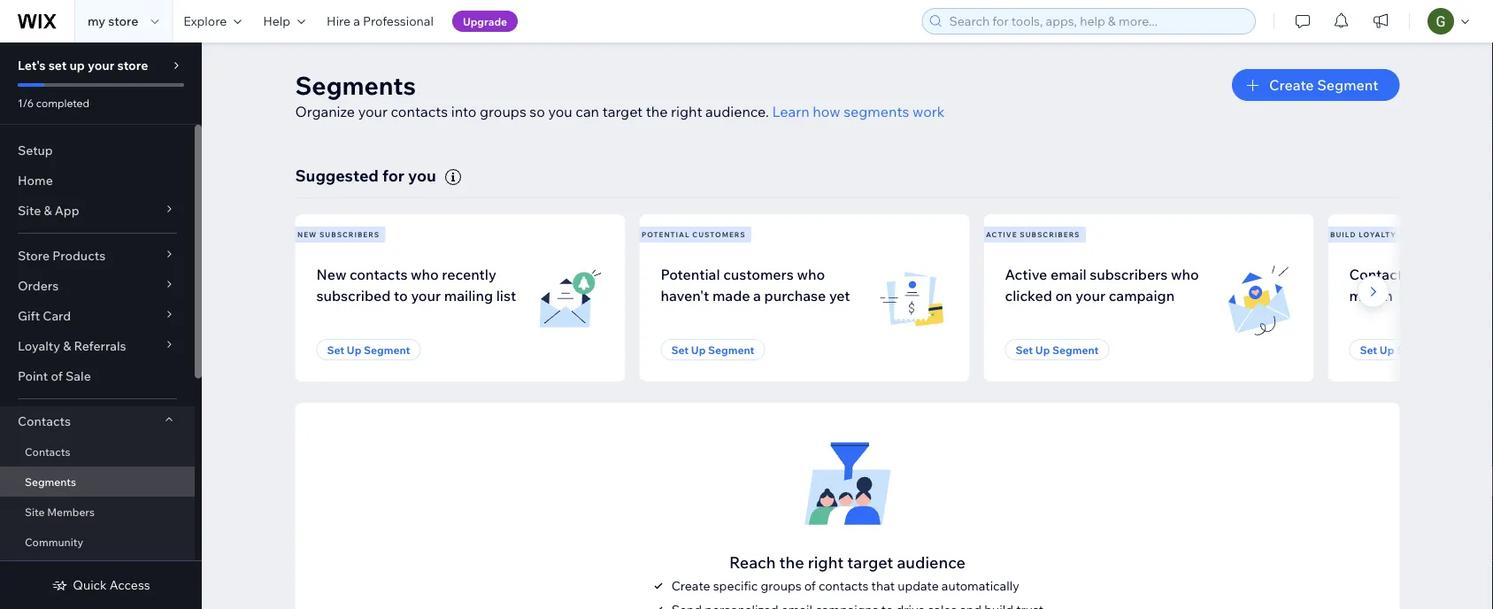 Task type: locate. For each thing, give the bounding box(es) containing it.
set up segment down the subscribed
[[327, 343, 410, 356]]

1 vertical spatial site
[[25, 505, 45, 518]]

&
[[44, 203, 52, 218], [63, 338, 71, 354]]

groups down reach
[[761, 578, 802, 594]]

2 set up segment button from the left
[[661, 339, 765, 360]]

2 up from the left
[[691, 343, 706, 356]]

2 who from the left
[[797, 265, 825, 283]]

haven't
[[661, 287, 710, 304]]

0 vertical spatial a
[[354, 13, 360, 29]]

0 horizontal spatial create
[[672, 578, 711, 594]]

4 set up segment from the left
[[1361, 343, 1444, 356]]

loyalty & referrals
[[18, 338, 126, 354]]

work
[[913, 103, 945, 120]]

1 up from the left
[[347, 343, 362, 356]]

site & app button
[[0, 196, 195, 226]]

0 vertical spatial create
[[1270, 76, 1315, 94]]

you
[[548, 103, 573, 120], [408, 165, 436, 185]]

0 vertical spatial active
[[986, 230, 1018, 239]]

1 horizontal spatial create
[[1270, 76, 1315, 94]]

0 vertical spatial contacts
[[391, 103, 448, 120]]

set up segment button down contacts with a birthd
[[1350, 339, 1454, 360]]

email
[[1051, 265, 1087, 283]]

a right 'with'
[[1446, 265, 1453, 283]]

groups
[[480, 103, 527, 120], [761, 578, 802, 594]]

customers inside potential customers who haven't made a purchase yet
[[724, 265, 794, 283]]

contacts for contacts dropdown button
[[18, 414, 71, 429]]

site for site members
[[25, 505, 45, 518]]

3 set up segment from the left
[[1016, 343, 1099, 356]]

0 vertical spatial &
[[44, 203, 52, 218]]

1 horizontal spatial you
[[548, 103, 573, 120]]

& for loyalty
[[63, 338, 71, 354]]

0 vertical spatial groups
[[480, 103, 527, 120]]

up down the subscribed
[[347, 343, 362, 356]]

potential
[[642, 230, 690, 239], [661, 265, 720, 283]]

2 horizontal spatial who
[[1171, 265, 1200, 283]]

the right can on the top left of the page
[[646, 103, 668, 120]]

store
[[108, 13, 138, 29], [117, 58, 148, 73]]

1 vertical spatial new
[[317, 265, 347, 283]]

a inside potential customers who haven't made a purchase yet
[[754, 287, 761, 304]]

1 set up segment from the left
[[327, 343, 410, 356]]

site for site & app
[[18, 203, 41, 218]]

1 who from the left
[[411, 265, 439, 283]]

referrals
[[74, 338, 126, 354]]

set up segment for made
[[672, 343, 755, 356]]

of inside point of sale link
[[51, 368, 63, 384]]

who inside potential customers who haven't made a purchase yet
[[797, 265, 825, 283]]

0 horizontal spatial subscribers
[[320, 230, 380, 239]]

1 horizontal spatial the
[[780, 552, 805, 572]]

of left sale
[[51, 368, 63, 384]]

1 vertical spatial contacts
[[18, 414, 71, 429]]

loyalty & referrals button
[[0, 331, 195, 361]]

recently
[[442, 265, 497, 283]]

set up segment button
[[317, 339, 421, 360], [661, 339, 765, 360], [1005, 339, 1110, 360], [1350, 339, 1454, 360]]

up down clicked
[[1036, 343, 1050, 356]]

4 up from the left
[[1380, 343, 1395, 356]]

0 horizontal spatial the
[[646, 103, 668, 120]]

0 horizontal spatial who
[[411, 265, 439, 283]]

1 vertical spatial groups
[[761, 578, 802, 594]]

1 horizontal spatial loyalty
[[1359, 230, 1397, 239]]

1 horizontal spatial target
[[848, 552, 894, 572]]

segment for potential customers who haven't made a purchase yet
[[708, 343, 755, 356]]

contacts inside new contacts who recently subscribed to your mailing list
[[350, 265, 408, 283]]

the
[[646, 103, 668, 120], [780, 552, 805, 572]]

2 set up segment from the left
[[672, 343, 755, 356]]

segment inside button
[[1318, 76, 1379, 94]]

so
[[530, 103, 545, 120]]

a
[[354, 13, 360, 29], [1446, 265, 1453, 283], [754, 287, 761, 304]]

set down "haven't"
[[672, 343, 689, 356]]

set for active email subscribers who clicked on your campaign
[[1016, 343, 1033, 356]]

0 vertical spatial new
[[298, 230, 317, 239]]

contacts down build loyalty
[[1350, 265, 1411, 283]]

your inside the segments organize your contacts into groups so you can target the right audience. learn how segments work
[[358, 103, 388, 120]]

right inside the segments organize your contacts into groups so you can target the right audience. learn how segments work
[[671, 103, 703, 120]]

of
[[51, 368, 63, 384], [805, 578, 816, 594]]

1 vertical spatial target
[[848, 552, 894, 572]]

0 vertical spatial right
[[671, 103, 703, 120]]

segments inside the segments organize your contacts into groups so you can target the right audience. learn how segments work
[[295, 70, 416, 100]]

active
[[986, 230, 1018, 239], [1005, 265, 1048, 283]]

on
[[1056, 287, 1073, 304]]

contacts down point of sale
[[18, 414, 71, 429]]

list
[[292, 214, 1494, 382]]

2 vertical spatial a
[[754, 287, 761, 304]]

loyalty down gift card
[[18, 338, 60, 354]]

a inside contacts with a birthd
[[1446, 265, 1453, 283]]

0 horizontal spatial loyalty
[[18, 338, 60, 354]]

that
[[872, 578, 895, 594]]

& left app
[[44, 203, 52, 218]]

contacts
[[1350, 265, 1411, 283], [18, 414, 71, 429], [25, 445, 70, 458]]

site down home
[[18, 203, 41, 218]]

potential inside potential customers who haven't made a purchase yet
[[661, 265, 720, 283]]

set
[[327, 343, 345, 356], [672, 343, 689, 356], [1016, 343, 1033, 356], [1361, 343, 1378, 356]]

up down contacts with a birthd
[[1380, 343, 1395, 356]]

0 horizontal spatial right
[[671, 103, 703, 120]]

who up campaign
[[1171, 265, 1200, 283]]

contacts down reach the right target audience
[[819, 578, 869, 594]]

customers up 'made'
[[724, 265, 794, 283]]

who inside new contacts who recently subscribed to your mailing list
[[411, 265, 439, 283]]

1 vertical spatial a
[[1446, 265, 1453, 283]]

subscribers down suggested
[[320, 230, 380, 239]]

1 vertical spatial of
[[805, 578, 816, 594]]

& down card
[[63, 338, 71, 354]]

4 set up segment button from the left
[[1350, 339, 1454, 360]]

home link
[[0, 166, 195, 196]]

1 vertical spatial segments
[[25, 475, 76, 488]]

loyalty
[[1359, 230, 1397, 239], [18, 338, 60, 354]]

subscribers
[[320, 230, 380, 239], [1020, 230, 1081, 239], [1090, 265, 1168, 283]]

the right reach
[[780, 552, 805, 572]]

you right the so
[[548, 103, 573, 120]]

0 horizontal spatial groups
[[480, 103, 527, 120]]

0 vertical spatial loyalty
[[1359, 230, 1397, 239]]

1 horizontal spatial segments
[[295, 70, 416, 100]]

completed
[[36, 96, 89, 109]]

segment for new contacts who recently subscribed to your mailing list
[[364, 343, 410, 356]]

& inside popup button
[[63, 338, 71, 354]]

explore
[[184, 13, 227, 29]]

site & app
[[18, 203, 79, 218]]

contacts for contacts link
[[25, 445, 70, 458]]

set up segment button down 'made'
[[661, 339, 765, 360]]

target up "that"
[[848, 552, 894, 572]]

set up segment
[[327, 343, 410, 356], [672, 343, 755, 356], [1016, 343, 1099, 356], [1361, 343, 1444, 356]]

who
[[411, 265, 439, 283], [797, 265, 825, 283], [1171, 265, 1200, 283]]

& inside dropdown button
[[44, 203, 52, 218]]

a right 'made'
[[754, 287, 761, 304]]

create
[[1270, 76, 1315, 94], [672, 578, 711, 594]]

1/6 completed
[[18, 96, 89, 109]]

Search for tools, apps, help & more... field
[[944, 9, 1250, 34]]

site inside dropdown button
[[18, 203, 41, 218]]

set up segment button for subscribed
[[317, 339, 421, 360]]

point of sale link
[[0, 361, 195, 391]]

contacts inside the segments organize your contacts into groups so you can target the right audience. learn how segments work
[[391, 103, 448, 120]]

up down "haven't"
[[691, 343, 706, 356]]

segments up organize
[[295, 70, 416, 100]]

gift card button
[[0, 301, 195, 331]]

1 vertical spatial loyalty
[[18, 338, 60, 354]]

to
[[394, 287, 408, 304]]

set up segment for clicked
[[1016, 343, 1099, 356]]

segment
[[1318, 76, 1379, 94], [364, 343, 410, 356], [708, 343, 755, 356], [1053, 343, 1099, 356], [1397, 343, 1444, 356]]

0 vertical spatial target
[[603, 103, 643, 120]]

1 vertical spatial store
[[117, 58, 148, 73]]

set
[[48, 58, 67, 73]]

target
[[603, 103, 643, 120], [848, 552, 894, 572]]

0 vertical spatial the
[[646, 103, 668, 120]]

segments inside 'sidebar' element
[[25, 475, 76, 488]]

1 horizontal spatial groups
[[761, 578, 802, 594]]

site members link
[[0, 497, 195, 527]]

your right on
[[1076, 287, 1106, 304]]

1 horizontal spatial subscribers
[[1020, 230, 1081, 239]]

0 vertical spatial site
[[18, 203, 41, 218]]

point of sale
[[18, 368, 91, 384]]

a right the hire
[[354, 13, 360, 29]]

0 horizontal spatial target
[[603, 103, 643, 120]]

0 horizontal spatial &
[[44, 203, 52, 218]]

1 horizontal spatial a
[[754, 287, 761, 304]]

3 up from the left
[[1036, 343, 1050, 356]]

site up community
[[25, 505, 45, 518]]

audience
[[897, 552, 966, 572]]

1 horizontal spatial of
[[805, 578, 816, 594]]

0 vertical spatial store
[[108, 13, 138, 29]]

members
[[47, 505, 95, 518]]

create inside create segment button
[[1270, 76, 1315, 94]]

right
[[671, 103, 703, 120], [808, 552, 844, 572]]

1 vertical spatial active
[[1005, 265, 1048, 283]]

store right my
[[108, 13, 138, 29]]

set up segment button down the subscribed
[[317, 339, 421, 360]]

new subscribers
[[298, 230, 380, 239]]

groups left the so
[[480, 103, 527, 120]]

2 horizontal spatial subscribers
[[1090, 265, 1168, 283]]

3 set up segment button from the left
[[1005, 339, 1110, 360]]

you right for
[[408, 165, 436, 185]]

0 vertical spatial segments
[[295, 70, 416, 100]]

1 set up segment button from the left
[[317, 339, 421, 360]]

subscribers up campaign
[[1090, 265, 1168, 283]]

birthd
[[1457, 265, 1494, 283]]

your right up in the left top of the page
[[88, 58, 114, 73]]

4 set from the left
[[1361, 343, 1378, 356]]

set up segment down 'made'
[[672, 343, 755, 356]]

your right organize
[[358, 103, 388, 120]]

1 vertical spatial &
[[63, 338, 71, 354]]

set up segment for subscribed
[[327, 343, 410, 356]]

1 horizontal spatial &
[[63, 338, 71, 354]]

target right can on the top left of the page
[[603, 103, 643, 120]]

set down the subscribed
[[327, 343, 345, 356]]

segments
[[844, 103, 910, 120]]

0 horizontal spatial you
[[408, 165, 436, 185]]

set up segment button down on
[[1005, 339, 1110, 360]]

community link
[[0, 527, 195, 557]]

who left recently
[[411, 265, 439, 283]]

1 vertical spatial potential
[[661, 265, 720, 283]]

store down "my store"
[[117, 58, 148, 73]]

2 horizontal spatial a
[[1446, 265, 1453, 283]]

loyalty inside popup button
[[18, 338, 60, 354]]

of down reach the right target audience
[[805, 578, 816, 594]]

segments up site members on the left of page
[[25, 475, 76, 488]]

1 horizontal spatial who
[[797, 265, 825, 283]]

loyalty right the build
[[1359, 230, 1397, 239]]

1 set from the left
[[327, 343, 345, 356]]

suggested
[[295, 165, 379, 185]]

1 vertical spatial create
[[672, 578, 711, 594]]

3 set from the left
[[1016, 343, 1033, 356]]

list containing new contacts who recently subscribed to your mailing list
[[292, 214, 1494, 382]]

right left audience.
[[671, 103, 703, 120]]

subscribers up email
[[1020, 230, 1081, 239]]

0 horizontal spatial segments
[[25, 475, 76, 488]]

segments link
[[0, 467, 195, 497]]

2 vertical spatial contacts
[[25, 445, 70, 458]]

1 vertical spatial customers
[[724, 265, 794, 283]]

new up the subscribed
[[317, 265, 347, 283]]

active for active email subscribers who clicked on your campaign
[[1005, 265, 1048, 283]]

contacts up segments link
[[25, 445, 70, 458]]

your inside 'sidebar' element
[[88, 58, 114, 73]]

active inside active email subscribers who clicked on your campaign
[[1005, 265, 1048, 283]]

0 vertical spatial potential
[[642, 230, 690, 239]]

contacts inside contacts link
[[25, 445, 70, 458]]

let's set up your store
[[18, 58, 148, 73]]

new inside new contacts who recently subscribed to your mailing list
[[317, 265, 347, 283]]

set down clicked
[[1016, 343, 1033, 356]]

who up purchase
[[797, 265, 825, 283]]

contacts left into at the top
[[391, 103, 448, 120]]

target inside the segments organize your contacts into groups so you can target the right audience. learn how segments work
[[603, 103, 643, 120]]

3 who from the left
[[1171, 265, 1200, 283]]

contacts up to
[[350, 265, 408, 283]]

0 vertical spatial of
[[51, 368, 63, 384]]

learn
[[773, 103, 810, 120]]

site
[[18, 203, 41, 218], [25, 505, 45, 518]]

right up create specific groups of contacts that update automatically
[[808, 552, 844, 572]]

who for your
[[411, 265, 439, 283]]

0 vertical spatial you
[[548, 103, 573, 120]]

build
[[1331, 230, 1357, 239]]

set up segment down on
[[1016, 343, 1099, 356]]

contacts button
[[0, 406, 195, 437]]

0 vertical spatial contacts
[[1350, 265, 1411, 283]]

new down suggested
[[298, 230, 317, 239]]

contacts inside contacts dropdown button
[[18, 414, 71, 429]]

subscribed
[[317, 287, 391, 304]]

set up segment down contacts with a birthd
[[1361, 343, 1444, 356]]

set up segment button for clicked
[[1005, 339, 1110, 360]]

your right to
[[411, 287, 441, 304]]

0 horizontal spatial of
[[51, 368, 63, 384]]

hire a professional link
[[316, 0, 444, 43]]

up
[[347, 343, 362, 356], [691, 343, 706, 356], [1036, 343, 1050, 356], [1380, 343, 1395, 356]]

can
[[576, 103, 599, 120]]

customers up potential customers who haven't made a purchase yet
[[693, 230, 746, 239]]

set down contacts with a birthd
[[1361, 343, 1378, 356]]

1 horizontal spatial right
[[808, 552, 844, 572]]

2 set from the left
[[672, 343, 689, 356]]

1 vertical spatial contacts
[[350, 265, 408, 283]]

quick access
[[73, 577, 150, 593]]

0 vertical spatial customers
[[693, 230, 746, 239]]

up
[[70, 58, 85, 73]]

1 vertical spatial the
[[780, 552, 805, 572]]

list
[[496, 287, 516, 304]]



Task type: describe. For each thing, give the bounding box(es) containing it.
the inside the segments organize your contacts into groups so you can target the right audience. learn how segments work
[[646, 103, 668, 120]]

suggested for you
[[295, 165, 436, 185]]

build loyalty
[[1331, 230, 1397, 239]]

help button
[[253, 0, 316, 43]]

active subscribers
[[986, 230, 1081, 239]]

active email subscribers who clicked on your campaign
[[1005, 265, 1200, 304]]

subscribers for email
[[1020, 230, 1081, 239]]

store inside 'sidebar' element
[[117, 58, 148, 73]]

new for new contacts who recently subscribed to your mailing list
[[317, 265, 347, 283]]

specific
[[713, 578, 758, 594]]

create specific groups of contacts that update automatically
[[672, 578, 1020, 594]]

quick
[[73, 577, 107, 593]]

card
[[43, 308, 71, 324]]

point
[[18, 368, 48, 384]]

your inside active email subscribers who clicked on your campaign
[[1076, 287, 1106, 304]]

upgrade button
[[452, 11, 518, 32]]

customers for potential customers
[[693, 230, 746, 239]]

setup
[[18, 143, 53, 158]]

setup link
[[0, 135, 195, 166]]

how
[[813, 103, 841, 120]]

made
[[713, 287, 750, 304]]

purchase
[[765, 287, 826, 304]]

set for new contacts who recently subscribed to your mailing list
[[327, 343, 345, 356]]

yet
[[830, 287, 851, 304]]

segments for segments
[[25, 475, 76, 488]]

1 vertical spatial right
[[808, 552, 844, 572]]

store products button
[[0, 241, 195, 271]]

contacts inside contacts with a birthd
[[1350, 265, 1411, 283]]

contacts link
[[0, 437, 195, 467]]

gift
[[18, 308, 40, 324]]

you inside the segments organize your contacts into groups so you can target the right audience. learn how segments work
[[548, 103, 573, 120]]

mailing
[[444, 287, 493, 304]]

new contacts who recently subscribed to your mailing list
[[317, 265, 516, 304]]

up for subscribed
[[347, 343, 362, 356]]

community
[[25, 535, 83, 549]]

site members
[[25, 505, 95, 518]]

create for create specific groups of contacts that update automatically
[[672, 578, 711, 594]]

orders button
[[0, 271, 195, 301]]

your inside new contacts who recently subscribed to your mailing list
[[411, 287, 441, 304]]

campaign
[[1109, 287, 1175, 304]]

store products
[[18, 248, 106, 263]]

create segment button
[[1233, 69, 1400, 101]]

orders
[[18, 278, 59, 294]]

learn how segments work button
[[773, 101, 945, 122]]

set up segment button for made
[[661, 339, 765, 360]]

up for clicked
[[1036, 343, 1050, 356]]

my store
[[88, 13, 138, 29]]

potential customers who haven't made a purchase yet
[[661, 265, 851, 304]]

home
[[18, 173, 53, 188]]

subscribers for contacts
[[320, 230, 380, 239]]

2 vertical spatial contacts
[[819, 578, 869, 594]]

hire
[[327, 13, 351, 29]]

store
[[18, 248, 50, 263]]

app
[[55, 203, 79, 218]]

& for site
[[44, 203, 52, 218]]

segments for segments organize your contacts into groups so you can target the right audience. learn how segments work
[[295, 70, 416, 100]]

set for potential customers who haven't made a purchase yet
[[672, 343, 689, 356]]

potential for potential customers
[[642, 230, 690, 239]]

my
[[88, 13, 105, 29]]

reach
[[730, 552, 776, 572]]

quick access button
[[52, 577, 150, 593]]

products
[[52, 248, 106, 263]]

clicked
[[1005, 287, 1053, 304]]

active for active subscribers
[[986, 230, 1018, 239]]

audience.
[[706, 103, 769, 120]]

create for create segment
[[1270, 76, 1315, 94]]

1/6
[[18, 96, 34, 109]]

sale
[[66, 368, 91, 384]]

potential customers
[[642, 230, 746, 239]]

customers for potential customers who haven't made a purchase yet
[[724, 265, 794, 283]]

help
[[263, 13, 291, 29]]

hire a professional
[[327, 13, 434, 29]]

automatically
[[942, 578, 1020, 594]]

segment for active email subscribers who clicked on your campaign
[[1053, 343, 1099, 356]]

potential for potential customers who haven't made a purchase yet
[[661, 265, 720, 283]]

sidebar element
[[0, 43, 202, 609]]

into
[[451, 103, 477, 120]]

organize
[[295, 103, 355, 120]]

with
[[1414, 265, 1442, 283]]

who inside active email subscribers who clicked on your campaign
[[1171, 265, 1200, 283]]

new for new subscribers
[[298, 230, 317, 239]]

access
[[110, 577, 150, 593]]

who for purchase
[[797, 265, 825, 283]]

update
[[898, 578, 939, 594]]

1 vertical spatial you
[[408, 165, 436, 185]]

for
[[382, 165, 405, 185]]

subscribers inside active email subscribers who clicked on your campaign
[[1090, 265, 1168, 283]]

contacts with a birthd
[[1350, 265, 1494, 304]]

gift card
[[18, 308, 71, 324]]

upgrade
[[463, 15, 507, 28]]

let's
[[18, 58, 46, 73]]

groups inside the segments organize your contacts into groups so you can target the right audience. learn how segments work
[[480, 103, 527, 120]]

segments organize your contacts into groups so you can target the right audience. learn how segments work
[[295, 70, 945, 120]]

reach the right target audience
[[730, 552, 966, 572]]

0 horizontal spatial a
[[354, 13, 360, 29]]

up for made
[[691, 343, 706, 356]]

professional
[[363, 13, 434, 29]]

create segment
[[1270, 76, 1379, 94]]



Task type: vqa. For each thing, say whether or not it's contained in the screenshot.
Reach
yes



